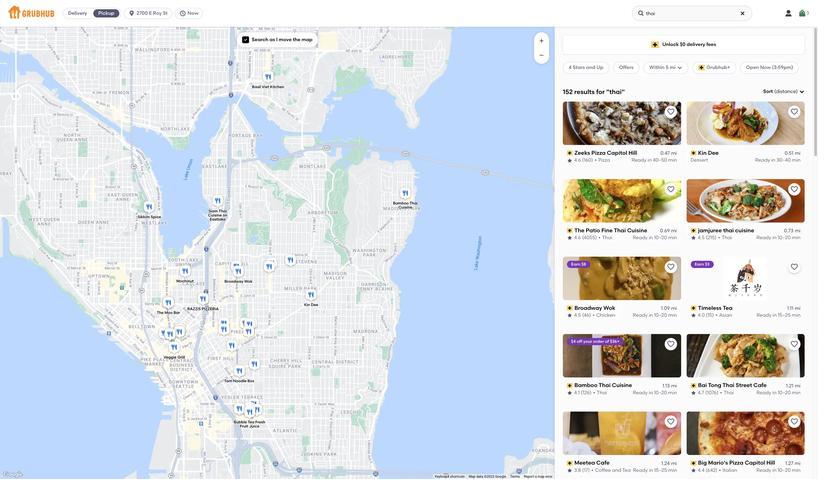 Task type: vqa. For each thing, say whether or not it's contained in the screenshot.
right Ready in 15–25 min
yes



Task type: describe. For each thing, give the bounding box(es) containing it.
ready for jamjuree thai cuisine
[[757, 235, 772, 241]]

3.8
[[575, 467, 581, 473]]

cuisine
[[736, 227, 755, 234]]

save this restaurant image for jamjuree thai cuisine
[[791, 185, 799, 193]]

save this restaurant button for the patio fine thai cuisine
[[665, 183, 677, 196]]

zeeks pizza capitol hill logo image
[[563, 102, 681, 145]]

in for timeless tea
[[773, 312, 777, 318]]

sikkim
[[138, 215, 150, 219]]

1 horizontal spatial hill
[[767, 460, 776, 466]]

cuisine down bamboo thai cuisine logo
[[612, 382, 632, 389]]

ready for broadway wok
[[633, 312, 648, 318]]

the patio fine thai cuisine image
[[265, 256, 279, 271]]

now inside button
[[188, 10, 198, 16]]

pickup button
[[92, 8, 121, 19]]

street
[[736, 382, 753, 389]]

thai
[[724, 227, 734, 234]]

big mario's pizza capitol hill
[[699, 460, 776, 466]]

$3
[[705, 262, 710, 267]]

1.09
[[662, 305, 670, 311]]

ready in 10–20 min for jamjuree thai cuisine
[[757, 235, 801, 241]]

asian
[[720, 312, 733, 318]]

2 horizontal spatial svg image
[[740, 11, 746, 16]]

di fiora image
[[217, 323, 231, 338]]

4.4 (642)
[[698, 467, 718, 473]]

ready in 40–50 min
[[632, 157, 677, 163]]

1.13 mi
[[663, 383, 677, 389]]

razzis pizzeria image
[[196, 292, 210, 307]]

subscription pass image for kin dee
[[691, 151, 697, 156]]

ready for the patio fine thai cuisine
[[633, 235, 648, 241]]

tong
[[709, 382, 722, 389]]

• for mario's
[[719, 467, 721, 473]]

1 horizontal spatial wok
[[604, 305, 616, 311]]

delivery
[[687, 41, 706, 47]]

1 vertical spatial broadway
[[575, 305, 603, 311]]

main navigation navigation
[[0, 0, 819, 27]]

veggie
[[164, 355, 176, 360]]

map region
[[0, 26, 585, 479]]

fine
[[602, 227, 613, 234]]

off
[[577, 339, 583, 344]]

report a map error link
[[524, 475, 553, 479]]

4.1 (126)
[[575, 390, 592, 396]]

plus icon image
[[539, 37, 545, 44]]

save this restaurant image for bai tong thai street cafe
[[791, 340, 799, 349]]

30–40
[[777, 157, 791, 163]]

svg image for 2700 e roy st
[[128, 10, 135, 17]]

razzis
[[187, 307, 201, 311]]

veggie grill image
[[167, 340, 181, 356]]

save this restaurant button for bai tong thai street cafe
[[789, 338, 801, 351]]

bai tong thai street cafe logo image
[[687, 334, 805, 378]]

ready for zeeks pizza capitol hill
[[632, 157, 647, 163]]

results
[[575, 88, 595, 96]]

tea for timeless
[[723, 305, 733, 311]]

mi la cay image
[[247, 397, 261, 412]]

bubble tea fresh fruit juice
[[234, 420, 265, 429]]

cuisine down bamboo thai cuisine icon in the top of the page
[[399, 205, 412, 210]]

$4
[[571, 339, 576, 344]]

meetea cafe
[[575, 460, 610, 466]]

star icon image for big mario's pizza capitol hill
[[691, 468, 697, 473]]

map data ©2023 google
[[469, 475, 506, 479]]

tam noodle box image
[[233, 364, 246, 379]]

patio
[[586, 227, 601, 234]]

bai
[[699, 382, 707, 389]]

xing fu tang image
[[157, 326, 171, 342]]

the inside "kin dee razzis pizzeria the moo bar"
[[157, 311, 164, 315]]

broadway inside map region
[[224, 280, 243, 284]]

siam
[[208, 209, 218, 213]]

terms link
[[511, 475, 520, 479]]

bamboo thai cuisine image
[[399, 186, 412, 201]]

mi right 5 at the right
[[670, 65, 676, 70]]

4.6 (160)
[[575, 157, 593, 163]]

in for the patio fine thai cuisine
[[649, 235, 653, 241]]

order
[[593, 339, 604, 344]]

search as i move the map
[[252, 37, 313, 43]]

ready in 15–25 min for timeless tea
[[757, 312, 801, 318]]

• for tong
[[721, 390, 722, 396]]

4.5 for broadway wok
[[575, 312, 581, 318]]

mi for bamboo thai cuisine
[[672, 383, 677, 389]]

ready in 10–20 min for bamboo thai cuisine
[[633, 390, 677, 396]]

big mario's pizza capitol hill logo image
[[687, 412, 805, 455]]

keyboard
[[435, 475, 450, 479]]

$8
[[582, 262, 586, 267]]

earn for broadway
[[571, 262, 581, 267]]

spice
[[151, 215, 161, 219]]

report a map error
[[524, 475, 553, 479]]

bubble tea fresh fruit juice image
[[243, 405, 257, 420]]

subscription pass image for bai tong thai street cafe
[[691, 383, 697, 388]]

e
[[149, 10, 152, 16]]

meetea
[[575, 460, 595, 466]]

stars
[[573, 65, 585, 70]]

4
[[569, 65, 572, 70]]

mi for broadway wok
[[672, 305, 677, 311]]

15–25 for meetea cafe
[[655, 467, 668, 473]]

meetea cafe logo image
[[563, 412, 681, 455]]

1.24
[[662, 460, 670, 466]]

(1076)
[[706, 390, 719, 396]]

google image
[[2, 470, 24, 479]]

mi for timeless tea
[[795, 305, 801, 311]]

• for wok
[[593, 312, 595, 318]]

delivery
[[68, 10, 87, 16]]

grubhub plus flag logo image for grubhub+
[[699, 65, 706, 71]]

sushi ave image
[[233, 402, 246, 417]]

• chicken
[[593, 312, 616, 318]]

mi for bai tong thai street cafe
[[795, 383, 801, 389]]

subscription pass image for zeeks pizza capitol hill
[[567, 151, 573, 156]]

bar
[[173, 311, 180, 315]]

of
[[605, 339, 609, 344]]

15–25 for timeless tea
[[778, 312, 791, 318]]

star icon image for bamboo thai cuisine
[[567, 390, 573, 396]]

1.11
[[788, 305, 794, 311]]

1 horizontal spatial cafe
[[754, 382, 767, 389]]

bamboo thai cuisine
[[575, 382, 632, 389]]

1.27
[[786, 460, 794, 466]]

the moo bar image
[[161, 296, 175, 311]]

min for meetea cafe
[[669, 467, 677, 473]]

0.47 mi
[[661, 150, 677, 156]]

eastlake
[[210, 217, 226, 222]]

$36+
[[610, 339, 620, 344]]

thai ginger - pacific place image
[[172, 325, 186, 340]]

save this restaurant image for zeeks pizza capitol hill
[[667, 108, 675, 116]]

0 horizontal spatial capitol
[[607, 150, 628, 156]]

a
[[535, 475, 537, 479]]

search
[[252, 37, 269, 43]]

min for jamjuree thai cuisine
[[792, 235, 801, 241]]

bubble
[[234, 420, 247, 425]]

pizza for zeeks
[[592, 150, 606, 156]]

ready for timeless tea
[[757, 312, 772, 318]]

star icon image for jamjuree thai cuisine
[[691, 235, 697, 241]]

sikkim spice
[[138, 215, 161, 219]]

open now (3:59pm)
[[747, 65, 794, 70]]

chu minh tofu & vegan deli image
[[243, 404, 257, 419]]

pizza for •
[[599, 157, 610, 163]]

bamboo for bamboo thai cuisine siam thai cuisine on eastlake
[[393, 201, 409, 206]]

keyboard shortcuts button
[[435, 474, 465, 479]]

subscription pass image for jamjuree thai cuisine
[[691, 228, 697, 233]]

min for kin dee
[[792, 157, 801, 163]]

• for pizza
[[595, 157, 597, 163]]

0.51 mi
[[785, 150, 801, 156]]

timeless tea image
[[229, 259, 243, 275]]

earn for timeless
[[695, 262, 704, 267]]

• thai for thai
[[719, 235, 732, 241]]

kin dee logo image
[[687, 102, 805, 145]]

$0
[[680, 41, 686, 47]]

the patio fine thai cuisine logo image
[[563, 179, 681, 223]]

ready in 30–40 min
[[756, 157, 801, 163]]

• thai for tong
[[721, 390, 734, 396]]

1 vertical spatial broadway wok
[[575, 305, 616, 311]]

2 vertical spatial pizza
[[730, 460, 744, 466]]

svg image for now
[[179, 10, 186, 17]]

star icon image for zeeks pizza capitol hill
[[567, 158, 573, 163]]

save this restaurant button for jamjuree thai cuisine
[[789, 183, 801, 196]]

1 horizontal spatial the
[[575, 227, 585, 234]]

report
[[524, 475, 535, 479]]

0 horizontal spatial cafe
[[597, 460, 610, 466]]

ready for meetea cafe
[[633, 467, 648, 473]]

kin dee
[[699, 150, 719, 156]]

siam thai cuisine on eastlake image
[[211, 194, 225, 209]]

1.11 mi
[[788, 305, 801, 311]]

now button
[[175, 8, 206, 19]]

mochinut
[[176, 279, 194, 283]]

10–20 for big mario's pizza capitol hill
[[778, 467, 791, 473]]

4.6 for zeeks pizza capitol hill
[[575, 157, 581, 163]]

error
[[546, 475, 553, 479]]

• for patio
[[599, 235, 601, 241]]

3
[[807, 10, 810, 16]]

proceed to
[[794, 171, 819, 177]]

(642)
[[706, 467, 718, 473]]

• for tea
[[716, 312, 718, 318]]

offers
[[620, 65, 634, 70]]

svg image inside field
[[800, 89, 805, 94]]

google
[[496, 475, 506, 479]]

loving hut image
[[250, 403, 264, 418]]

data
[[477, 475, 484, 479]]

asean food hall-rolling wok image
[[163, 327, 177, 343]]

biang biang noodles image
[[217, 316, 231, 332]]

(46)
[[583, 312, 591, 318]]

4.4
[[698, 467, 705, 473]]

10–20 for broadway wok
[[654, 312, 668, 318]]

star icon image for the patio fine thai cuisine
[[567, 235, 573, 241]]

0.47
[[661, 150, 670, 156]]

0.69
[[661, 228, 670, 234]]

0 horizontal spatial map
[[302, 37, 313, 43]]

subscription pass image for the patio fine thai cuisine
[[567, 228, 573, 233]]

• for thai
[[719, 235, 721, 241]]

10–20 for jamjuree thai cuisine
[[778, 235, 791, 241]]

map
[[469, 475, 476, 479]]

save this restaurant button for big mario's pizza capitol hill
[[789, 416, 801, 428]]

1 vertical spatial capitol
[[745, 460, 766, 466]]

in for jamjuree thai cuisine
[[773, 235, 777, 241]]

big mario's pizza capitol hill image
[[238, 316, 252, 332]]

broadway wok image
[[232, 265, 245, 280]]

10–20 for bai tong thai street cafe
[[778, 390, 791, 396]]

fresh
[[255, 420, 265, 425]]

bamboo for bamboo thai cuisine
[[575, 382, 598, 389]]



Task type: locate. For each thing, give the bounding box(es) containing it.
0 vertical spatial ready in 15–25 min
[[757, 312, 801, 318]]

• right (46)
[[593, 312, 595, 318]]

subscription pass image left big
[[691, 461, 697, 466]]

in for meetea cafe
[[649, 467, 654, 473]]

0 vertical spatial now
[[188, 10, 198, 16]]

cafe
[[754, 382, 767, 389], [597, 460, 610, 466]]

wok up chicken
[[604, 305, 616, 311]]

1 vertical spatial cafe
[[597, 460, 610, 466]]

0 vertical spatial wok
[[244, 280, 252, 284]]

1 horizontal spatial dee
[[708, 150, 719, 156]]

152 results for "thai"
[[563, 88, 625, 96]]

min down 1.24 mi
[[669, 467, 677, 473]]

0 horizontal spatial ready in 15–25 min
[[633, 467, 677, 473]]

1 vertical spatial bamboo
[[575, 382, 598, 389]]

grill
[[177, 355, 185, 360]]

save this restaurant image
[[667, 108, 675, 116], [791, 263, 799, 271], [667, 340, 675, 349], [791, 340, 799, 349], [667, 418, 675, 426], [791, 418, 799, 426]]

0 vertical spatial tea
[[723, 305, 733, 311]]

1 horizontal spatial kin
[[699, 150, 707, 156]]

pizza down zeeks pizza capitol hill
[[599, 157, 610, 163]]

save this restaurant image left earn $3
[[667, 263, 675, 271]]

ready in 10–20 min for broadway wok
[[633, 312, 677, 318]]

• italian
[[719, 467, 738, 473]]

(160)
[[583, 157, 593, 163]]

0 vertical spatial capitol
[[607, 150, 628, 156]]

0.51
[[785, 150, 794, 156]]

juice
[[249, 424, 259, 429]]

grubhub plus flag logo image for unlock $0 delivery fees
[[652, 41, 660, 48]]

1 vertical spatial now
[[761, 65, 771, 70]]

tea right coffee at the bottom of the page
[[623, 467, 631, 473]]

wok inside map region
[[244, 280, 252, 284]]

0 horizontal spatial bamboo
[[393, 201, 409, 206]]

save this restaurant button
[[665, 106, 677, 118], [789, 106, 801, 118], [665, 183, 677, 196], [789, 183, 801, 196], [665, 261, 677, 273], [789, 261, 801, 273], [665, 338, 677, 351], [789, 338, 801, 351], [665, 416, 677, 428], [789, 416, 801, 428]]

4.5 for jamjuree thai cuisine
[[698, 235, 705, 241]]

• right the (160)
[[595, 157, 597, 163]]

capitol up • pizza on the right
[[607, 150, 628, 156]]

0 horizontal spatial kin
[[304, 303, 310, 307]]

move
[[279, 37, 292, 43]]

in for zeeks pizza capitol hill
[[648, 157, 652, 163]]

1.24 mi
[[662, 460, 677, 466]]

4.5 left (46)
[[575, 312, 581, 318]]

subscription pass image for bamboo thai cuisine
[[567, 383, 573, 388]]

1 vertical spatial 4.5
[[575, 312, 581, 318]]

0 horizontal spatial and
[[587, 65, 596, 70]]

save this restaurant button for zeeks pizza capitol hill
[[665, 106, 677, 118]]

10–20 down 0.69
[[654, 235, 668, 241]]

svg image
[[128, 10, 135, 17], [179, 10, 186, 17], [740, 11, 746, 16]]

min down "0.69 mi"
[[669, 235, 677, 241]]

0 horizontal spatial wok
[[244, 280, 252, 284]]

1 vertical spatial 4.6
[[575, 235, 581, 241]]

0 horizontal spatial tea
[[248, 420, 254, 425]]

(126)
[[581, 390, 592, 396]]

subscription pass image for big mario's pizza capitol hill
[[691, 461, 697, 466]]

• asian
[[716, 312, 733, 318]]

1 horizontal spatial earn
[[695, 262, 704, 267]]

0 vertical spatial and
[[587, 65, 596, 70]]

15–25 down 1.24
[[655, 467, 668, 473]]

none field containing sort
[[764, 88, 805, 95]]

min for bamboo thai cuisine
[[669, 390, 677, 396]]

within 5 mi
[[650, 65, 676, 70]]

mi right 0.47
[[672, 150, 677, 156]]

broadway wok down 'timeless tea' image on the bottom left
[[224, 280, 252, 284]]

din tai fung image
[[172, 325, 186, 340]]

0 horizontal spatial broadway
[[224, 280, 243, 284]]

dee for kin dee razzis pizzeria the moo bar
[[311, 303, 318, 307]]

bai tong thai street cafe image
[[245, 316, 259, 332]]

1 vertical spatial the
[[157, 311, 164, 315]]

2700 e roy st
[[137, 10, 168, 16]]

(17)
[[583, 467, 590, 473]]

min down 0.51 mi
[[792, 157, 801, 163]]

save this restaurant button for meetea cafe
[[665, 416, 677, 428]]

ready in 15–25 min down 1.24
[[633, 467, 677, 473]]

• thai down "jamjuree thai cuisine"
[[719, 235, 732, 241]]

1 vertical spatial ready in 15–25 min
[[633, 467, 677, 473]]

keyboard shortcuts
[[435, 475, 465, 479]]

capitol down big mario's pizza capitol hill logo
[[745, 460, 766, 466]]

within
[[650, 65, 665, 70]]

0 horizontal spatial hill
[[629, 150, 638, 156]]

subscription pass image left timeless
[[691, 306, 697, 311]]

subscription pass image left the zeeks
[[567, 151, 573, 156]]

10–20 for the patio fine thai cuisine
[[654, 235, 668, 241]]

• thai down fine
[[599, 235, 613, 241]]

subscription pass image for timeless tea
[[691, 306, 697, 311]]

min for the patio fine thai cuisine
[[669, 235, 677, 241]]

mi for zeeks pizza capitol hill
[[672, 150, 677, 156]]

tea for bubble
[[248, 420, 254, 425]]

subscription pass image left 'jamjuree' at the top right of the page
[[691, 228, 697, 233]]

star icon image left 3.8 at the right bottom of the page
[[567, 468, 573, 473]]

1 horizontal spatial ready in 15–25 min
[[757, 312, 801, 318]]

1 horizontal spatial bamboo
[[575, 382, 598, 389]]

0 vertical spatial cafe
[[754, 382, 767, 389]]

(4055)
[[583, 235, 597, 241]]

0 horizontal spatial 4.5
[[575, 312, 581, 318]]

now right open
[[761, 65, 771, 70]]

1 horizontal spatial broadway wok
[[575, 305, 616, 311]]

1 vertical spatial wok
[[604, 305, 616, 311]]

mi for meetea cafe
[[672, 460, 677, 466]]

(215)
[[706, 235, 717, 241]]

1 vertical spatial tea
[[248, 420, 254, 425]]

1 horizontal spatial broadway
[[575, 305, 603, 311]]

2 horizontal spatial tea
[[723, 305, 733, 311]]

kitchen
[[270, 85, 284, 89]]

1.13
[[663, 383, 670, 389]]

10–20 down 1.27
[[778, 467, 791, 473]]

proceed
[[794, 171, 813, 177]]

0 vertical spatial dee
[[708, 150, 719, 156]]

jamjuree thai cuisine logo image
[[687, 179, 805, 223]]

star icon image left 4.5 (215)
[[691, 235, 697, 241]]

pizza up italian in the right bottom of the page
[[730, 460, 744, 466]]

distance
[[776, 89, 797, 94]]

ready in 10–20 min down 1.13
[[633, 390, 677, 396]]

0 horizontal spatial broadway wok
[[224, 280, 252, 284]]

the
[[575, 227, 585, 234], [157, 311, 164, 315]]

star icon image left 4.5 (46)
[[567, 313, 573, 318]]

and
[[587, 65, 596, 70], [612, 467, 622, 473]]

kin dee razzis pizzeria the moo bar
[[157, 303, 318, 315]]

min down 0.47 mi
[[669, 157, 677, 163]]

• pizza
[[595, 157, 610, 163]]

10–20 down 1.13
[[654, 390, 668, 396]]

ready in 15–25 min down 1.11
[[757, 312, 801, 318]]

mochinut image
[[178, 264, 192, 279]]

save this restaurant image
[[791, 108, 799, 116], [667, 185, 675, 193], [791, 185, 799, 193], [667, 263, 675, 271]]

star icon image left 4.6 (160)
[[567, 158, 573, 163]]

on
[[223, 213, 227, 217]]

star icon image left 4.6 (4055)
[[567, 235, 573, 241]]

4.0
[[698, 312, 705, 318]]

in for bai tong thai street cafe
[[773, 390, 777, 396]]

broadway wok inside map region
[[224, 280, 252, 284]]

1 vertical spatial pizza
[[599, 157, 610, 163]]

hill
[[629, 150, 638, 156], [767, 460, 776, 466]]

star icon image for bai tong thai street cafe
[[691, 390, 697, 396]]

2 vertical spatial tea
[[623, 467, 631, 473]]

min for zeeks pizza capitol hill
[[669, 157, 677, 163]]

0 horizontal spatial dee
[[311, 303, 318, 307]]

ready in 10–20 min for big mario's pizza capitol hill
[[757, 467, 801, 473]]

min for timeless tea
[[792, 312, 801, 318]]

subscription pass image left bamboo thai cuisine
[[567, 383, 573, 388]]

4.1
[[575, 390, 580, 396]]

4.5 left (215)
[[698, 235, 705, 241]]

tea left fresh
[[248, 420, 254, 425]]

viet
[[262, 85, 269, 89]]

proceed to button
[[773, 168, 819, 180]]

1 horizontal spatial 15–25
[[778, 312, 791, 318]]

and left up
[[587, 65, 596, 70]]

up
[[597, 65, 604, 70]]

0 horizontal spatial earn
[[571, 262, 581, 267]]

15–25 down 1.11
[[778, 312, 791, 318]]

now
[[188, 10, 198, 16], [761, 65, 771, 70]]

4.7
[[698, 390, 705, 396]]

zeeks
[[575, 150, 591, 156]]

in for broadway wok
[[649, 312, 653, 318]]

0 horizontal spatial the
[[157, 311, 164, 315]]

2700
[[137, 10, 148, 16]]

mi for jamjuree thai cuisine
[[795, 228, 801, 234]]

0 horizontal spatial grubhub plus flag logo image
[[652, 41, 660, 48]]

0 vertical spatial kin
[[699, 150, 707, 156]]

1.21 mi
[[787, 383, 801, 389]]

ready in 15–25 min
[[757, 312, 801, 318], [633, 467, 677, 473]]

Search for food, convenience, alcohol... search field
[[632, 6, 753, 21]]

mi for the patio fine thai cuisine
[[672, 228, 677, 234]]

meetea cafe image
[[243, 317, 257, 333]]

subscription pass image
[[567, 151, 573, 156], [691, 151, 697, 156], [691, 228, 697, 233], [567, 383, 573, 388], [691, 461, 697, 466]]

ready in 15–25 min for meetea cafe
[[633, 467, 677, 473]]

mi right the 0.51
[[795, 150, 801, 156]]

kin dee image
[[304, 288, 318, 303]]

4.6 left (4055)
[[575, 235, 581, 241]]

as
[[270, 37, 275, 43]]

open
[[747, 65, 760, 70]]

1 vertical spatial kin
[[304, 303, 310, 307]]

0 vertical spatial the
[[575, 227, 585, 234]]

kin for kin dee
[[699, 150, 707, 156]]

(3:59pm)
[[773, 65, 794, 70]]

mi
[[670, 65, 676, 70], [672, 150, 677, 156], [795, 150, 801, 156], [672, 228, 677, 234], [795, 228, 801, 234], [672, 305, 677, 311], [795, 305, 801, 311], [672, 383, 677, 389], [795, 383, 801, 389], [672, 460, 677, 466], [795, 460, 801, 466]]

1 horizontal spatial map
[[538, 475, 545, 479]]

basil
[[252, 85, 261, 89]]

4.6 (4055)
[[575, 235, 597, 241]]

subscription pass image left meetea
[[567, 461, 573, 466]]

0 vertical spatial 4.5
[[698, 235, 705, 241]]

0 vertical spatial pizza
[[592, 150, 606, 156]]

the left moo
[[157, 311, 164, 315]]

• thai down bamboo thai cuisine
[[594, 390, 607, 396]]

in for big mario's pizza capitol hill
[[773, 467, 777, 473]]

1 vertical spatial dee
[[311, 303, 318, 307]]

• right (126)
[[594, 390, 595, 396]]

cafe right street
[[754, 382, 767, 389]]

10–20 for bamboo thai cuisine
[[654, 390, 668, 396]]

(15)
[[706, 312, 714, 318]]

and for tea
[[612, 467, 622, 473]]

for
[[597, 88, 605, 96]]

mi right 1.27
[[795, 460, 801, 466]]

basil viet kitchen
[[252, 85, 284, 89]]

minus icon image
[[539, 52, 545, 59]]

• down mario's
[[719, 467, 721, 473]]

st
[[163, 10, 168, 16]]

0 vertical spatial broadway
[[224, 280, 243, 284]]

the up 4.6 (4055)
[[575, 227, 585, 234]]

subscription pass image left patio
[[567, 228, 573, 233]]

tea inside bubble tea fresh fruit juice
[[248, 420, 254, 425]]

mi right 0.73
[[795, 228, 801, 234]]

0 vertical spatial grubhub plus flag logo image
[[652, 41, 660, 48]]

dee for kin dee
[[708, 150, 719, 156]]

svg image inside 3 button
[[799, 9, 807, 18]]

jamjuree
[[699, 227, 722, 234]]

terms
[[511, 475, 520, 479]]

• for cafe
[[592, 467, 594, 473]]

save this restaurant image down proceed to button
[[791, 185, 799, 193]]

star icon image
[[567, 158, 573, 163], [567, 235, 573, 241], [691, 235, 697, 241], [567, 313, 573, 318], [691, 313, 697, 318], [567, 390, 573, 396], [691, 390, 697, 396], [567, 468, 573, 473], [691, 468, 697, 473]]

save this restaurant image for kin dee
[[791, 108, 799, 116]]

broadway wok logo image
[[563, 257, 681, 300]]

subscription pass image
[[567, 228, 573, 233], [567, 306, 573, 311], [691, 306, 697, 311], [691, 383, 697, 388], [567, 461, 573, 466]]

0 horizontal spatial 15–25
[[655, 467, 668, 473]]

star icon image left 4.4
[[691, 468, 697, 473]]

kin inside "kin dee razzis pizzeria the moo bar"
[[304, 303, 310, 307]]

2 earn from the left
[[695, 262, 704, 267]]

vietlicious image
[[225, 339, 239, 354]]

earn $3
[[695, 262, 710, 267]]

0 horizontal spatial svg image
[[128, 10, 135, 17]]

1 horizontal spatial tea
[[623, 467, 631, 473]]

ready for big mario's pizza capitol hill
[[757, 467, 772, 473]]

bamboo thai cuisine logo image
[[563, 334, 681, 378]]

0 horizontal spatial now
[[188, 10, 198, 16]]

jamjuree thai cuisine
[[699, 227, 755, 234]]

sort
[[764, 89, 773, 94]]

min down 1.11 mi
[[792, 312, 801, 318]]

min down 1.09 mi
[[669, 312, 677, 318]]

save this restaurant image for meetea cafe
[[667, 418, 675, 426]]

mi right 1.24
[[672, 460, 677, 466]]

ready
[[632, 157, 647, 163], [756, 157, 771, 163], [633, 235, 648, 241], [757, 235, 772, 241], [633, 312, 648, 318], [757, 312, 772, 318], [633, 390, 648, 396], [757, 390, 772, 396], [633, 467, 648, 473], [757, 467, 772, 473]]

mi right 1.13
[[672, 383, 677, 389]]

save this restaurant button for kin dee
[[789, 106, 801, 118]]

0.69 mi
[[661, 228, 677, 234]]

subscription pass image for meetea cafe
[[567, 461, 573, 466]]

min down 1.13 mi
[[669, 390, 677, 396]]

1 horizontal spatial svg image
[[179, 10, 186, 17]]

roy
[[153, 10, 162, 16]]

star icon image left 4.1
[[567, 390, 573, 396]]

svg image
[[785, 9, 793, 18], [799, 9, 807, 18], [638, 10, 645, 17], [244, 38, 248, 42], [677, 65, 683, 71], [800, 89, 805, 94]]

hill up ready in 40–50 min
[[629, 150, 638, 156]]

2 4.6 from the top
[[575, 235, 581, 241]]

mi right 1.09
[[672, 305, 677, 311]]

jamjuree thai cuisine image
[[262, 260, 276, 275]]

• for thai
[[594, 390, 595, 396]]

2700 e roy st button
[[124, 8, 175, 19]]

your
[[584, 339, 592, 344]]

4.7 (1076)
[[698, 390, 719, 396]]

mi right 1.11
[[795, 305, 801, 311]]

unlock $0 delivery fees
[[663, 41, 717, 47]]

svg image inside now button
[[179, 10, 186, 17]]

1 horizontal spatial grubhub plus flag logo image
[[699, 65, 706, 71]]

mi for kin dee
[[795, 150, 801, 156]]

pizza up • pizza on the right
[[592, 150, 606, 156]]

timeless tea logo image
[[724, 257, 768, 300]]

grain house image
[[242, 325, 256, 340]]

0 vertical spatial broadway wok
[[224, 280, 252, 284]]

pizza
[[592, 150, 606, 156], [599, 157, 610, 163], [730, 460, 744, 466]]

thanh vi image
[[243, 401, 257, 416]]

mi right 0.69
[[672, 228, 677, 234]]

and for up
[[587, 65, 596, 70]]

3 button
[[799, 7, 810, 20]]

ready in 10–20 min down 0.69
[[633, 235, 677, 241]]

grubhub plus flag logo image
[[652, 41, 660, 48], [699, 65, 706, 71]]

sikkim spice image
[[142, 200, 156, 215]]

hill left 1.27
[[767, 460, 776, 466]]

min for bai tong thai street cafe
[[792, 390, 801, 396]]

0 vertical spatial hill
[[629, 150, 638, 156]]

10–20 down 1.09
[[654, 312, 668, 318]]

1 horizontal spatial 4.5
[[698, 235, 705, 241]]

min for big mario's pizza capitol hill
[[792, 467, 801, 473]]

1 vertical spatial hill
[[767, 460, 776, 466]]

cuisine left 'on'
[[208, 213, 222, 217]]

None field
[[764, 88, 805, 95]]

1 vertical spatial 15–25
[[655, 467, 668, 473]]

star icon image for timeless tea
[[691, 313, 697, 318]]

map right the
[[302, 37, 313, 43]]

cuisine left 0.69
[[628, 227, 648, 234]]

$4 off your order of $36+
[[571, 339, 620, 344]]

in for bamboo thai cuisine
[[649, 390, 653, 396]]

broadway up (46)
[[575, 305, 603, 311]]

earn left $3
[[695, 262, 704, 267]]

in for kin dee
[[772, 157, 776, 163]]

ready in 10–20 min for the patio fine thai cuisine
[[633, 235, 677, 241]]

cafe up coffee at the bottom of the page
[[597, 460, 610, 466]]

1 horizontal spatial now
[[761, 65, 771, 70]]

0 vertical spatial bamboo
[[393, 201, 409, 206]]

subscription pass image for broadway wok
[[567, 306, 573, 311]]

broadway down 'timeless tea' image on the bottom left
[[224, 280, 243, 284]]

• thai down bai tong thai street cafe
[[721, 390, 734, 396]]

ready in 10–20 min down 1.09
[[633, 312, 677, 318]]

to
[[815, 171, 819, 177]]

chicken
[[597, 312, 616, 318]]

grubhub plus flag logo image left grubhub+
[[699, 65, 706, 71]]

asean food hall-hi fry image
[[163, 327, 177, 343]]

10–20 down 1.21 at the right bottom of page
[[778, 390, 791, 396]]

kin for kin dee razzis pizzeria the moo bar
[[304, 303, 310, 307]]

subscription pass image up the $4
[[567, 306, 573, 311]]

4.6 down the zeeks
[[575, 157, 581, 163]]

10–20 down 0.73
[[778, 235, 791, 241]]

©2023
[[484, 475, 495, 479]]

4.6 for the patio fine thai cuisine
[[575, 235, 581, 241]]

1 horizontal spatial and
[[612, 467, 622, 473]]

broadway wok
[[224, 280, 252, 284], [575, 305, 616, 311]]

min down the 1.27 mi
[[792, 467, 801, 473]]

and right coffee at the bottom of the page
[[612, 467, 622, 473]]

bamboo thai cuisine siam thai cuisine on eastlake
[[208, 201, 418, 222]]

mi for big mario's pizza capitol hill
[[795, 460, 801, 466]]

broadway wok up (46)
[[575, 305, 616, 311]]

midnight cookie co image
[[173, 323, 187, 338]]

min for broadway wok
[[669, 312, 677, 318]]

ready for bamboo thai cuisine
[[633, 390, 648, 396]]

star icon image for meetea cafe
[[567, 468, 573, 473]]

i
[[276, 37, 278, 43]]

basil viet kitchen image
[[261, 70, 275, 85]]

ba bar image
[[248, 357, 261, 372]]

1 4.6 from the top
[[575, 157, 581, 163]]

big
[[699, 460, 707, 466]]

grubhub+
[[707, 65, 731, 70]]

1 earn from the left
[[571, 262, 581, 267]]

)
[[797, 89, 798, 94]]

• thai for thai
[[594, 390, 607, 396]]

• down patio
[[599, 235, 601, 241]]

zeeks pizza capitol hill image
[[284, 253, 297, 268]]

0 vertical spatial 4.6
[[575, 157, 581, 163]]

star icon image for broadway wok
[[567, 313, 573, 318]]

0 vertical spatial 15–25
[[778, 312, 791, 318]]

bamboo inside bamboo thai cuisine siam thai cuisine on eastlake
[[393, 201, 409, 206]]

1 vertical spatial map
[[538, 475, 545, 479]]

tea up asian
[[723, 305, 733, 311]]

svg image inside 2700 e roy st button
[[128, 10, 135, 17]]

0 vertical spatial map
[[302, 37, 313, 43]]

star icon image left 4.7 at bottom
[[691, 390, 697, 396]]

4.5 (46)
[[575, 312, 591, 318]]

ready in 10–20 min down 1.21 at the right bottom of page
[[757, 390, 801, 396]]

ready for kin dee
[[756, 157, 771, 163]]

min down 1.21 mi
[[792, 390, 801, 396]]

1 vertical spatial grubhub plus flag logo image
[[699, 65, 706, 71]]

vinason pho & grill image
[[161, 296, 175, 311]]

dee inside "kin dee razzis pizzeria the moo bar"
[[311, 303, 318, 307]]

mi right 1.21 at the right bottom of page
[[795, 383, 801, 389]]

pizzeria
[[202, 307, 219, 311]]

ready in 10–20 min for bai tong thai street cafe
[[757, 390, 801, 396]]

min down 0.73 mi
[[792, 235, 801, 241]]

save this restaurant image down )
[[791, 108, 799, 116]]

• right (17)
[[592, 467, 594, 473]]

• right (1076)
[[721, 390, 722, 396]]

map right a
[[538, 475, 545, 479]]

earn left $8
[[571, 262, 581, 267]]

1 horizontal spatial capitol
[[745, 460, 766, 466]]

ready in 10–20 min down 0.73
[[757, 235, 801, 241]]

• thai for patio
[[599, 235, 613, 241]]

1 vertical spatial and
[[612, 467, 622, 473]]



